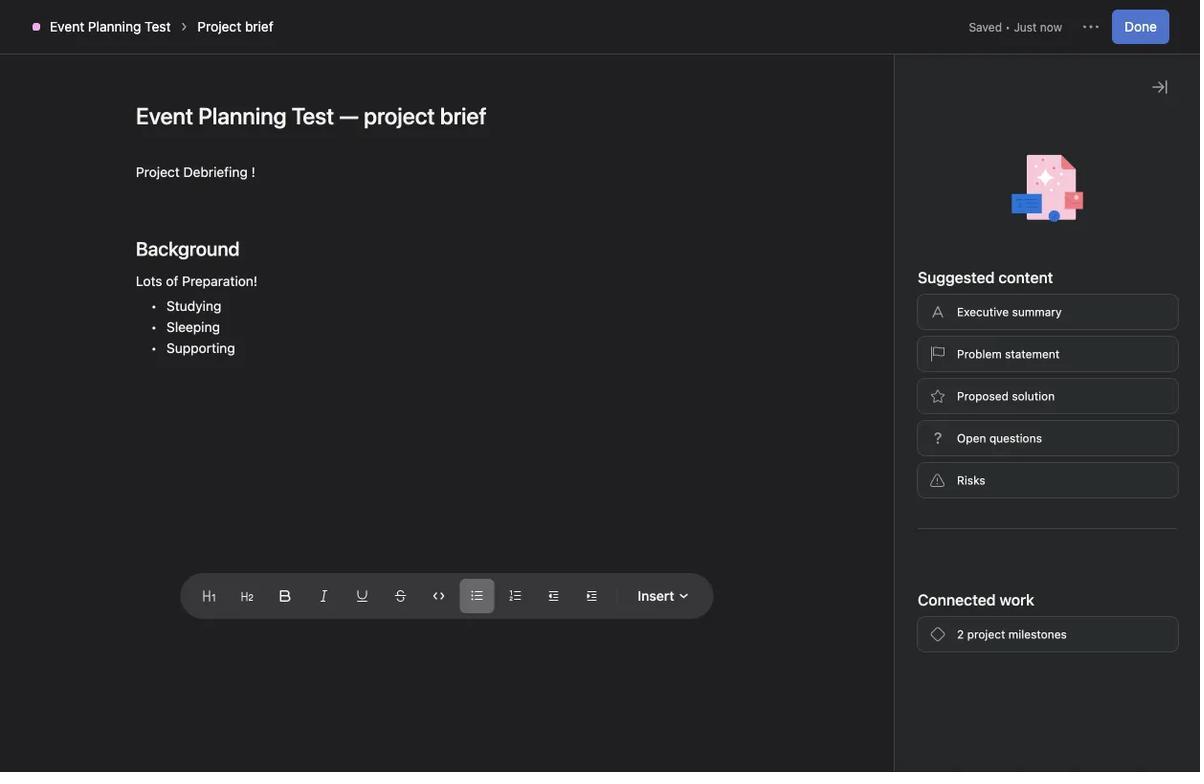 Task type: describe. For each thing, give the bounding box(es) containing it.
summary
[[860, 270, 923, 285]]

milestones
[[1009, 628, 1067, 641]]

1 vertical spatial project
[[968, 628, 1006, 641]]

list link
[[147, 118, 186, 139]]

background
[[136, 237, 240, 260]]

saved
[[969, 20, 1002, 34]]

[example] launch event registration page
[[79, 622, 347, 638]]

insert
[[638, 588, 675, 604]]

sleeping
[[167, 319, 220, 335]]

project created
[[866, 648, 975, 666]]

in
[[971, 16, 981, 30]]

test for event planning test
[[145, 19, 171, 34]]

connect or create a goal to link this project to a larger purpose.
[[333, 123, 626, 160]]

event planning test — project brief
[[73, 355, 262, 404]]

project for project brief
[[198, 19, 241, 34]]

2 to from the left
[[603, 123, 615, 139]]

billing
[[1078, 16, 1110, 30]]

now for bob
[[924, 346, 946, 359]]

done
[[1125, 19, 1157, 34]]

2 project milestones
[[957, 628, 1067, 641]]

—
[[246, 355, 262, 378]]

open questions
[[957, 432, 1042, 445]]

0 likes. click to like this task image
[[1139, 335, 1155, 350]]

problem statement
[[957, 348, 1060, 361]]

update for update just now
[[866, 473, 919, 492]]

create
[[405, 123, 444, 139]]

planning for event planning test — project brief
[[126, 355, 200, 378]]

2 a from the left
[[619, 123, 626, 139]]

calendar
[[392, 120, 448, 136]]

you joined 18 minutes ago
[[866, 546, 949, 584]]

2
[[957, 628, 964, 641]]

more actions for project brief image
[[1084, 19, 1099, 34]]

heading 1 image
[[203, 591, 215, 602]]

you
[[866, 546, 893, 564]]

joined
[[897, 546, 940, 564]]

close image
[[1153, 79, 1168, 95]]

larger
[[333, 144, 369, 160]]

link
[[505, 123, 526, 139]]

bob link
[[898, 326, 923, 342]]

studying
[[167, 298, 221, 314]]

preparation!
[[182, 273, 258, 289]]

list
[[163, 120, 186, 136]]

event for event planning test — project brief
[[73, 355, 122, 378]]

questions
[[990, 432, 1042, 445]]

or
[[389, 123, 402, 139]]

calendar link
[[376, 118, 448, 139]]

underline image
[[356, 591, 368, 602]]

1 to from the left
[[489, 123, 501, 139]]

nov 7
[[706, 623, 737, 637]]

my
[[984, 16, 1000, 30]]

saved • just now
[[969, 20, 1063, 34]]

workflow
[[487, 120, 546, 136]]

done button
[[1112, 10, 1170, 44]]

this
[[530, 123, 552, 139]]

problem
[[957, 348, 1002, 361]]

summary
[[1012, 305, 1062, 319]]

goal
[[459, 123, 485, 139]]

just for bob
[[898, 346, 921, 359]]

perfect
[[860, 291, 905, 306]]

update for update
[[860, 237, 912, 255]]

lots of preparation! studying sleeping supporting
[[136, 273, 258, 356]]

add
[[1053, 16, 1074, 30]]

strikethrough image
[[395, 591, 406, 602]]

executive summary
[[957, 305, 1062, 319]]

of
[[166, 273, 178, 289]]

proposed solution
[[957, 390, 1055, 403]]

background document
[[90, 162, 804, 543]]

update button
[[866, 473, 948, 492]]

•
[[1006, 20, 1011, 34]]

event planning test
[[50, 19, 171, 34]]

you joined button
[[866, 546, 949, 565]]

on track
[[843, 172, 917, 195]]



Task type: locate. For each thing, give the bounding box(es) containing it.
0 horizontal spatial to
[[489, 123, 501, 139]]

0 horizontal spatial a
[[448, 123, 455, 139]]

add billing info
[[1053, 16, 1133, 30]]

add billing info button
[[1044, 10, 1137, 36]]

2 vertical spatial now
[[925, 499, 948, 513]]

7
[[731, 623, 737, 637]]

now down "update" button
[[925, 499, 948, 513]]

0 vertical spatial project
[[556, 123, 599, 139]]

1 vertical spatial update
[[866, 473, 919, 492]]

project brief
[[198, 19, 274, 34]]

solution
[[1012, 390, 1055, 403]]

update
[[860, 237, 912, 255], [866, 473, 919, 492]]

now right trial?
[[1041, 20, 1063, 34]]

timeline link
[[284, 118, 353, 139]]

1 horizontal spatial project
[[968, 628, 1006, 641]]

what's
[[930, 16, 968, 30]]

test left project brief
[[145, 19, 171, 34]]

event
[[50, 19, 84, 34], [73, 355, 122, 378]]

just inside bob just now
[[898, 346, 921, 359]]

1 vertical spatial event
[[73, 355, 122, 378]]

what's in my trial? button
[[921, 10, 1033, 36]]

lots
[[136, 273, 162, 289]]

proposed
[[957, 390, 1009, 403]]

planning
[[88, 19, 141, 34], [126, 355, 200, 378]]

a
[[448, 123, 455, 139], [619, 123, 626, 139]]

0 horizontal spatial project
[[136, 164, 180, 180]]

executive
[[957, 305, 1009, 319]]

now for update
[[925, 499, 948, 513]]

1 a from the left
[[448, 123, 455, 139]]

latest status update element
[[843, 213, 1177, 377]]

1 vertical spatial test
[[205, 355, 241, 378]]

Edit title for Event Planning Test project brief text field
[[136, 101, 758, 131]]

just right '•'
[[1014, 20, 1037, 34]]

test inside event planning test — project brief
[[205, 355, 241, 378]]

just down 'bob'
[[898, 346, 921, 359]]

to right this
[[603, 123, 615, 139]]

timeline
[[300, 120, 353, 136]]

project brief
[[115, 382, 220, 404]]

event planning test link
[[50, 19, 171, 34]]

project inside 'background' document
[[136, 164, 180, 180]]

insert button
[[626, 579, 702, 614]]

a left goal
[[448, 123, 455, 139]]

1 vertical spatial planning
[[126, 355, 200, 378]]

update just now
[[866, 473, 948, 513]]

nov 7 button
[[706, 614, 737, 646]]

1 vertical spatial project
[[136, 164, 180, 180]]

a right this
[[619, 123, 626, 139]]

2 vertical spatial just
[[899, 499, 922, 513]]

just inside update just now
[[899, 499, 922, 513]]

!
[[251, 164, 255, 180]]

now inside update just now
[[925, 499, 948, 513]]

0 vertical spatial planning
[[88, 19, 141, 34]]

now inside bob just now
[[924, 346, 946, 359]]

event for event planning test
[[50, 19, 84, 34]]

trial?
[[1003, 16, 1030, 30]]

0 vertical spatial project
[[198, 19, 241, 34]]

update up 'you'
[[866, 473, 919, 492]]

ago
[[928, 571, 949, 584]]

bob just now
[[898, 326, 946, 359]]

minutes
[[882, 571, 925, 584]]

just down "update" button
[[899, 499, 922, 513]]

connect
[[333, 123, 385, 139]]

bold image
[[280, 591, 291, 602]]

0 vertical spatial now
[[1041, 20, 1063, 34]]

risks
[[957, 474, 986, 487]]

just for update
[[899, 499, 922, 513]]

page
[[315, 622, 347, 638]]

purpose.
[[373, 144, 427, 160]]

summary perfect
[[860, 270, 923, 306]]

to
[[489, 123, 501, 139], [603, 123, 615, 139]]

1 vertical spatial now
[[924, 346, 946, 359]]

project for project debriefing !
[[136, 164, 180, 180]]

suggested content
[[918, 269, 1054, 287]]

0 vertical spatial just
[[1014, 20, 1037, 34]]

italics image
[[318, 591, 330, 602]]

registration
[[237, 622, 312, 638]]

1 horizontal spatial to
[[603, 123, 615, 139]]

project inside connect or create a goal to link this project to a larger purpose.
[[556, 123, 599, 139]]

test left "—"
[[205, 355, 241, 378]]

board link
[[209, 118, 261, 139]]

key resources
[[52, 289, 173, 312]]

1 horizontal spatial a
[[619, 123, 626, 139]]

connected work
[[918, 591, 1035, 609]]

decrease list indent image
[[548, 591, 559, 602]]

project down list link in the top left of the page
[[136, 164, 180, 180]]

brief
[[245, 19, 274, 34]]

project right 2
[[968, 628, 1006, 641]]

project
[[198, 19, 241, 34], [136, 164, 180, 180]]

what's in my trial?
[[930, 16, 1030, 30]]

board
[[224, 120, 261, 136]]

18
[[866, 571, 879, 584]]

[example]
[[79, 622, 144, 638]]

0 horizontal spatial project
[[556, 123, 599, 139]]

supporting
[[167, 340, 235, 356]]

list box
[[374, 8, 834, 38]]

project right this
[[556, 123, 599, 139]]

info
[[1113, 16, 1133, 30]]

increase list indent image
[[586, 591, 598, 602]]

planning for event planning test
[[88, 19, 141, 34]]

bulleted list image
[[471, 591, 483, 602]]

statement
[[1005, 348, 1060, 361]]

update inside update just now
[[866, 473, 919, 492]]

0 horizontal spatial test
[[145, 19, 171, 34]]

now
[[1041, 20, 1063, 34], [924, 346, 946, 359], [925, 499, 948, 513]]

code image
[[433, 591, 445, 602]]

open
[[957, 432, 987, 445]]

event inside event planning test — project brief
[[73, 355, 122, 378]]

1 vertical spatial just
[[898, 346, 921, 359]]

launch
[[147, 622, 194, 638]]

workflow link
[[471, 118, 546, 139]]

heading 2 image
[[242, 591, 253, 602]]

planning inside event planning test — project brief
[[126, 355, 200, 378]]

1 horizontal spatial test
[[205, 355, 241, 378]]

project left brief
[[198, 19, 241, 34]]

numbered list image
[[510, 591, 521, 602]]

project
[[556, 123, 599, 139], [968, 628, 1006, 641]]

0 vertical spatial update
[[860, 237, 912, 255]]

0 vertical spatial event
[[50, 19, 84, 34]]

just
[[1014, 20, 1037, 34], [898, 346, 921, 359], [899, 499, 922, 513]]

debriefing
[[183, 164, 248, 180]]

project debriefing !
[[136, 164, 255, 180]]

1 horizontal spatial project
[[198, 19, 241, 34]]

nov
[[706, 623, 727, 637]]

update up summary
[[860, 237, 912, 255]]

test for event planning test — project brief
[[205, 355, 241, 378]]

0 vertical spatial test
[[145, 19, 171, 34]]

bob
[[898, 326, 923, 342]]

event
[[198, 622, 234, 638]]

to left link
[[489, 123, 501, 139]]

now left problem
[[924, 346, 946, 359]]



Task type: vqa. For each thing, say whether or not it's contained in the screenshot.
the top Mark complete image
no



